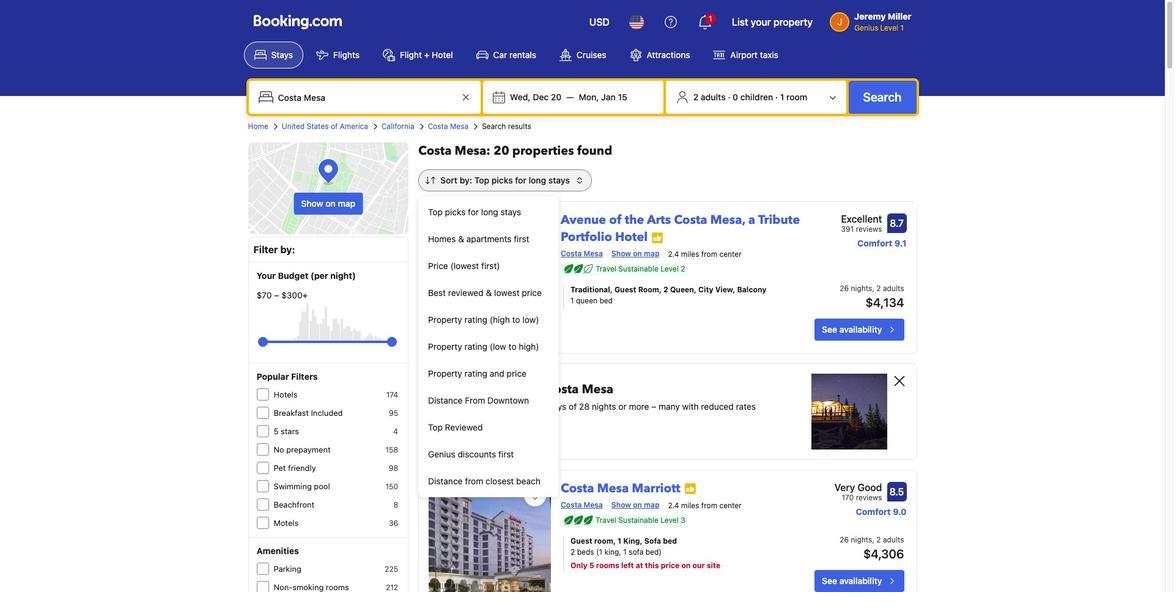 Task type: describe. For each thing, give the bounding box(es) containing it.
avenue
[[561, 212, 606, 228]]

reviews inside 'excellent 391 reviews'
[[856, 225, 882, 234]]

1 up king,
[[618, 536, 622, 546]]

your account menu jeremy miller genius level 1 element
[[830, 6, 917, 34]]

bed inside guest room, 1 king, sofa bed 2 beds (1 king, 1 sofa bed) only 5 rooms left at this price on our site
[[663, 536, 677, 546]]

+
[[424, 50, 430, 60]]

portfolio
[[561, 229, 612, 245]]

bed)
[[646, 547, 662, 557]]

adults for marriott
[[883, 535, 905, 544]]

price (lowest first)
[[428, 261, 500, 271]]

home link
[[248, 121, 268, 132]]

, for avenue of the arts costa mesa, a tribute portfolio hotel
[[873, 284, 875, 293]]

pet
[[274, 463, 286, 473]]

room,
[[638, 285, 662, 294]]

costa up beds
[[561, 500, 582, 510]]

stays inside "button"
[[501, 207, 521, 217]]

$70 – $300+
[[257, 290, 308, 300]]

sustainable for marriott
[[619, 516, 659, 525]]

guest room, 1 king, sofa bed 2 beds (1 king, 1 sofa bed) only 5 rooms left at this price on our site
[[571, 536, 721, 570]]

0 horizontal spatial 5
[[274, 426, 279, 436]]

list your property
[[732, 17, 813, 28]]

site
[[707, 561, 721, 570]]

with
[[683, 401, 699, 412]]

2 for 26 nights , 2 adults $4,134
[[877, 284, 881, 293]]

availability for avenue of the arts costa mesa, a tribute portfolio hotel
[[840, 324, 882, 335]]

price (lowest first) button
[[418, 253, 559, 280]]

price
[[428, 261, 448, 271]]

excellent element
[[841, 212, 882, 226]]

rates
[[736, 401, 756, 412]]

1 left sofa
[[623, 547, 627, 557]]

see availability link for costa mesa marriott
[[815, 570, 905, 592]]

this
[[645, 561, 659, 570]]

sustainable for the
[[619, 264, 659, 273]]

discounts
[[458, 449, 496, 459]]

26 for avenue of the arts costa mesa, a tribute portfolio hotel
[[840, 284, 849, 293]]

property for property rating (low to high)
[[428, 341, 462, 352]]

city
[[699, 285, 714, 294]]

low)
[[523, 314, 539, 325]]

list
[[732, 17, 749, 28]]

4
[[394, 427, 398, 436]]

discover
[[429, 401, 463, 412]]

extend your stay in costa mesa discover properties made for stays of 28 nights or more – many with reduced rates
[[429, 381, 756, 412]]

pool
[[314, 481, 330, 491]]

costa right beach
[[561, 480, 594, 497]]

sofa
[[645, 536, 661, 546]]

mesa,
[[711, 212, 746, 228]]

search for search
[[864, 90, 902, 104]]

comfort for avenue of the arts costa mesa, a tribute portfolio hotel
[[858, 238, 893, 248]]

Where are you going? field
[[273, 86, 459, 108]]

1 left "room" at top
[[781, 92, 785, 102]]

0 vertical spatial price
[[522, 288, 542, 298]]

top picks for long stays
[[428, 207, 521, 217]]

avenue of the arts costa mesa, a tribute portfolio hotel
[[561, 212, 800, 245]]

mesa down "portfolio"
[[584, 249, 603, 258]]

225
[[385, 565, 398, 574]]

0 vertical spatial hotel
[[432, 50, 453, 60]]

prepayment
[[286, 445, 331, 455]]

see availability for avenue of the arts costa mesa, a tribute portfolio hotel
[[822, 324, 882, 335]]

genius discounts first
[[428, 449, 514, 459]]

0 vertical spatial costa mesa
[[428, 122, 469, 131]]

found
[[577, 143, 613, 159]]

2.4 miles from center for marriott
[[668, 501, 742, 510]]

at
[[636, 561, 643, 570]]

top picks for long stays button
[[418, 199, 559, 226]]

united
[[282, 122, 305, 131]]

made
[[508, 401, 530, 412]]

391
[[842, 225, 854, 234]]

rooms
[[596, 561, 620, 570]]

property rating (high to low)
[[428, 314, 539, 325]]

costa mesa marriott
[[561, 480, 681, 497]]

see availability for costa mesa marriott
[[822, 575, 882, 586]]

stars
[[281, 426, 299, 436]]

search button
[[849, 81, 917, 114]]

to for (low
[[509, 341, 517, 352]]

popular filters
[[257, 371, 318, 382]]

mon,
[[579, 92, 599, 102]]

1 vertical spatial price
[[507, 368, 527, 379]]

show for costa
[[612, 500, 631, 510]]

left
[[621, 561, 634, 570]]

stay inside extend stay to 28 nights 'button'
[[466, 426, 483, 436]]

– inside extend your stay in costa mesa discover properties made for stays of 28 nights or more – many with reduced rates
[[652, 401, 657, 412]]

see for costa mesa marriott
[[822, 575, 838, 586]]

reviewed
[[448, 288, 484, 298]]

0 vertical spatial of
[[331, 122, 338, 131]]

or
[[619, 401, 627, 412]]

jeremy
[[855, 11, 886, 21]]

distance for distance from downtown
[[428, 395, 463, 406]]

property rating (low to high) button
[[418, 333, 559, 360]]

top for picks
[[428, 207, 443, 217]]

hotels
[[274, 390, 298, 399]]

2 for traditional, guest room, 2 queen, city view, balcony 1 queen bed
[[664, 285, 669, 294]]

by: for filter
[[280, 244, 295, 255]]

usd
[[590, 17, 610, 28]]

1 inside jeremy miller genius level 1
[[901, 23, 904, 32]]

extend stay to 28 nights
[[436, 426, 534, 436]]

stay inside extend your stay in costa mesa discover properties made for stays of 28 nights or more – many with reduced rates
[[504, 381, 528, 398]]

2 adults · 0 children · 1 room
[[694, 92, 808, 102]]

for inside top picks for long stays "button"
[[468, 207, 479, 217]]

1 horizontal spatial picks
[[492, 175, 513, 185]]

taxis
[[760, 50, 779, 60]]

no
[[274, 445, 284, 455]]

list your property link
[[725, 7, 820, 37]]

1 inside traditional, guest room, 2 queen, city view, balcony 1 queen bed
[[571, 296, 574, 305]]

lowest
[[494, 288, 520, 298]]

flights
[[333, 50, 360, 60]]

to inside 'button'
[[486, 426, 494, 436]]

bed inside traditional, guest room, 2 queen, city view, balcony 1 queen bed
[[600, 296, 613, 305]]

costa mesa marriott link
[[561, 475, 681, 497]]

parking
[[274, 564, 302, 574]]

0 vertical spatial –
[[274, 290, 279, 300]]

0 vertical spatial stays
[[549, 175, 570, 185]]

rentals
[[510, 50, 536, 60]]

top reviewed button
[[418, 414, 559, 441]]

travel sustainable level 3
[[596, 516, 686, 525]]

sofa
[[629, 547, 644, 557]]

150
[[386, 482, 398, 491]]

extend for your
[[429, 381, 471, 398]]

mesa inside extend your stay in costa mesa discover properties made for stays of 28 nights or more – many with reduced rates
[[582, 381, 614, 398]]

(lowest
[[451, 261, 479, 271]]

hotel inside avenue of the arts costa mesa, a tribute portfolio hotel
[[615, 229, 648, 245]]

top reviewed
[[428, 422, 483, 433]]

booking.com image
[[254, 15, 342, 29]]

america
[[340, 122, 368, 131]]

26 nights , 2 adults $4,306
[[840, 535, 905, 561]]

good
[[858, 482, 882, 493]]

extend stay to 28 nights button
[[429, 420, 542, 442]]

your
[[257, 270, 276, 281]]

—
[[567, 92, 574, 102]]

of inside extend your stay in costa mesa discover properties made for stays of 28 nights or more – many with reduced rates
[[569, 401, 577, 412]]

by: for sort
[[460, 175, 472, 185]]

closest
[[486, 476, 514, 486]]

costa inside extend your stay in costa mesa discover properties made for stays of 28 nights or more – many with reduced rates
[[546, 381, 579, 398]]

costa mesa marriott image
[[429, 480, 551, 592]]

very good element
[[835, 480, 882, 495]]

center for avenue of the arts costa mesa, a tribute portfolio hotel
[[720, 250, 742, 259]]

night)
[[331, 270, 356, 281]]

costa mesa link
[[428, 121, 469, 132]]

distance from downtown button
[[418, 387, 559, 414]]

show on map for avenue
[[612, 249, 660, 258]]

beachfront
[[274, 500, 315, 510]]

high)
[[519, 341, 539, 352]]

26 for costa mesa marriott
[[840, 535, 849, 544]]

1 horizontal spatial long
[[529, 175, 546, 185]]

view,
[[716, 285, 736, 294]]

avenue of the arts costa mesa, a tribute portfolio hotel image
[[429, 212, 551, 334]]

on inside button
[[326, 198, 336, 209]]

from for costa mesa marriott
[[702, 501, 718, 510]]

for inside extend your stay in costa mesa discover properties made for stays of 28 nights or more – many with reduced rates
[[533, 401, 544, 412]]

search for search results
[[482, 122, 506, 131]]

extend for stay
[[436, 426, 464, 436]]

filter
[[254, 244, 278, 255]]

2 for 26 nights , 2 adults $4,306
[[877, 535, 881, 544]]

0 vertical spatial for
[[515, 175, 527, 185]]

property for property rating and price
[[428, 368, 462, 379]]

tribute
[[758, 212, 800, 228]]

, for costa mesa marriott
[[873, 535, 875, 544]]

best
[[428, 288, 446, 298]]

budget
[[278, 270, 309, 281]]

swimming
[[274, 481, 312, 491]]

car
[[493, 50, 507, 60]]

map for avenue of the arts costa mesa, a tribute portfolio hotel
[[644, 249, 660, 258]]

your for list
[[751, 17, 771, 28]]

first inside "button"
[[514, 234, 530, 244]]

stays
[[271, 50, 293, 60]]

center for costa mesa marriott
[[720, 501, 742, 510]]



Task type: vqa. For each thing, say whether or not it's contained in the screenshot.
should
no



Task type: locate. For each thing, give the bounding box(es) containing it.
1 miles from the top
[[681, 250, 700, 259]]

of left or
[[569, 401, 577, 412]]

rating for (low
[[465, 341, 488, 352]]

1 vertical spatial miles
[[681, 501, 700, 510]]

0 horizontal spatial of
[[331, 122, 338, 131]]

from up city
[[702, 250, 718, 259]]

level inside jeremy miller genius level 1
[[881, 23, 899, 32]]

2 rating from the top
[[465, 341, 488, 352]]

0 vertical spatial show
[[301, 198, 323, 209]]

for
[[515, 175, 527, 185], [468, 207, 479, 217], [533, 401, 544, 412]]

top inside "button"
[[428, 207, 443, 217]]

mesa:
[[455, 143, 491, 159]]

adults up $4,134
[[883, 284, 905, 293]]

your for extend
[[474, 381, 501, 398]]

2 up queen,
[[681, 264, 685, 273]]

level for costa mesa marriott
[[661, 516, 679, 525]]

guest left room,
[[615, 285, 637, 294]]

see availability down "26 nights , 2 adults $4,306"
[[822, 575, 882, 586]]

level for avenue of the arts costa mesa, a tribute portfolio hotel
[[661, 264, 679, 273]]

balcony
[[737, 285, 767, 294]]

2 right room,
[[664, 285, 669, 294]]

long
[[529, 175, 546, 185], [481, 207, 498, 217]]

2 inside 2 adults · 0 children · 1 room dropdown button
[[694, 92, 699, 102]]

0 vertical spatial 2.4
[[668, 250, 679, 259]]

26 inside '26 nights , 2 adults $4,134'
[[840, 284, 849, 293]]

0 horizontal spatial 28
[[496, 426, 507, 436]]

2 vertical spatial rating
[[465, 368, 488, 379]]

see availability
[[822, 324, 882, 335], [822, 575, 882, 586]]

attractions
[[647, 50, 690, 60]]

rating left (high
[[465, 314, 488, 325]]

genius discounts first button
[[418, 441, 559, 468]]

1 horizontal spatial of
[[569, 401, 577, 412]]

a
[[749, 212, 756, 228]]

1 vertical spatial bed
[[663, 536, 677, 546]]

more
[[629, 401, 649, 412]]

states
[[307, 122, 329, 131]]

2 sustainable from the top
[[619, 516, 659, 525]]

2 · from the left
[[776, 92, 778, 102]]

property rating and price button
[[418, 360, 559, 387]]

2.4 for the
[[668, 250, 679, 259]]

0 vertical spatial extend
[[429, 381, 471, 398]]

guest inside guest room, 1 king, sofa bed 2 beds (1 king, 1 sofa bed) only 5 rooms left at this price on our site
[[571, 536, 593, 546]]

0 vertical spatial reviews
[[856, 225, 882, 234]]

results
[[508, 122, 532, 131]]

0 vertical spatial by:
[[460, 175, 472, 185]]

1 left list
[[709, 14, 712, 23]]

1 horizontal spatial properties
[[513, 143, 574, 159]]

in
[[531, 381, 543, 398]]

map for costa mesa marriott
[[644, 500, 660, 510]]

attractions link
[[619, 42, 701, 69]]

property up discover at the left bottom of page
[[428, 368, 462, 379]]

1 vertical spatial from
[[465, 476, 484, 486]]

28 left or
[[579, 401, 590, 412]]

comfort down 'excellent 391 reviews'
[[858, 238, 893, 248]]

scored 8.7 element
[[887, 214, 907, 233]]

& left lowest
[[486, 288, 492, 298]]

rating inside button
[[465, 314, 488, 325]]

costa mesa for avenue
[[561, 249, 603, 258]]

28 inside 'button'
[[496, 426, 507, 436]]

1 travel from the top
[[596, 264, 617, 273]]

mesa right in
[[582, 381, 614, 398]]

long up apartments
[[481, 207, 498, 217]]

very good 170 reviews
[[835, 482, 882, 502]]

1 vertical spatial first
[[499, 449, 514, 459]]

0 vertical spatial &
[[458, 234, 464, 244]]

3 rating from the top
[[465, 368, 488, 379]]

price
[[522, 288, 542, 298], [507, 368, 527, 379], [661, 561, 680, 570]]

this property is part of our preferred partner program. it's committed to providing excellent service and good value. it'll pay us a higher commission if you make a booking. image
[[684, 483, 697, 495], [684, 483, 697, 495]]

nights inside "26 nights , 2 adults $4,306"
[[851, 535, 873, 544]]

search inside button
[[864, 90, 902, 104]]

genius down jeremy on the right top of page
[[855, 23, 879, 32]]

comfort
[[858, 238, 893, 248], [856, 506, 891, 517]]

1 · from the left
[[728, 92, 731, 102]]

1 vertical spatial properties
[[466, 401, 506, 412]]

distance from closest beach button
[[418, 468, 559, 495]]

0 vertical spatial search
[[864, 90, 902, 104]]

sustainable up room,
[[619, 264, 659, 273]]

28 up genius discounts first button
[[496, 426, 507, 436]]

on
[[326, 198, 336, 209], [633, 249, 642, 258], [633, 500, 642, 510], [682, 561, 691, 570]]

0 horizontal spatial &
[[458, 234, 464, 244]]

1 vertical spatial your
[[474, 381, 501, 398]]

0 vertical spatial see availability link
[[815, 319, 905, 341]]

extend up discover at the left bottom of page
[[429, 381, 471, 398]]

miles for the
[[681, 250, 700, 259]]

nights down "made"
[[509, 426, 534, 436]]

miles up 3
[[681, 501, 700, 510]]

stays down sort by: top picks for long stays
[[501, 207, 521, 217]]

see availability link
[[815, 319, 905, 341], [815, 570, 905, 592]]

to up genius discounts first button
[[486, 426, 494, 436]]

genius
[[855, 23, 879, 32], [428, 449, 456, 459]]

mesa
[[450, 122, 469, 131], [584, 249, 603, 258], [582, 381, 614, 398], [597, 480, 629, 497], [584, 500, 603, 510]]

3
[[681, 516, 686, 525]]

adults inside dropdown button
[[701, 92, 726, 102]]

map inside button
[[338, 198, 356, 209]]

a photo of a couple standing in front of a cabin in a forest at night image
[[812, 374, 887, 450]]

level
[[881, 23, 899, 32], [661, 264, 679, 273], [661, 516, 679, 525]]

stays right "made"
[[546, 401, 567, 412]]

0 horizontal spatial genius
[[428, 449, 456, 459]]

170
[[842, 493, 854, 502]]

1 vertical spatial &
[[486, 288, 492, 298]]

8.7
[[890, 218, 904, 229]]

1 horizontal spatial 20
[[551, 92, 562, 102]]

reviews up comfort 9.0
[[856, 493, 882, 502]]

sustainable
[[619, 264, 659, 273], [619, 516, 659, 525]]

included
[[311, 408, 343, 418]]

0 horizontal spatial ·
[[728, 92, 731, 102]]

0 vertical spatial rating
[[465, 314, 488, 325]]

show for avenue
[[612, 249, 631, 258]]

long down costa mesa: 20 properties found
[[529, 175, 546, 185]]

hotel right +
[[432, 50, 453, 60]]

costa mesa for costa
[[561, 500, 603, 510]]

your right list
[[751, 17, 771, 28]]

extend inside 'button'
[[436, 426, 464, 436]]

comfort down good on the right bottom of page
[[856, 506, 891, 517]]

friendly
[[288, 463, 316, 473]]

guest inside traditional, guest room, 2 queen, city view, balcony 1 queen bed
[[615, 285, 637, 294]]

level down miller on the top
[[881, 23, 899, 32]]

nights up $4,306
[[851, 535, 873, 544]]

1 , from the top
[[873, 284, 875, 293]]

jan
[[601, 92, 616, 102]]

1 vertical spatial top
[[428, 207, 443, 217]]

to for (high
[[512, 314, 520, 325]]

properties inside extend your stay in costa mesa discover properties made for stays of 28 nights or more – many with reduced rates
[[466, 401, 506, 412]]

1 vertical spatial 20
[[494, 143, 509, 159]]

see availability link for avenue of the arts costa mesa, a tribute portfolio hotel
[[815, 319, 905, 341]]

reviews inside "very good 170 reviews"
[[856, 493, 882, 502]]

show on map for costa
[[612, 500, 660, 510]]

mon, jan 15 button
[[574, 86, 632, 108]]

sort by: top picks for long stays
[[441, 175, 570, 185]]

level up the traditional, guest room, 2 queen, city view, balcony link
[[661, 264, 679, 273]]

5 left stars
[[274, 426, 279, 436]]

5 right only
[[590, 561, 595, 570]]

1
[[709, 14, 712, 23], [901, 23, 904, 32], [781, 92, 785, 102], [571, 296, 574, 305], [618, 536, 622, 546], [623, 547, 627, 557]]

nights inside extend your stay in costa mesa discover properties made for stays of 28 nights or more – many with reduced rates
[[592, 401, 616, 412]]

wed,
[[510, 92, 531, 102]]

2 see availability from the top
[[822, 575, 882, 586]]

1 vertical spatial stays
[[501, 207, 521, 217]]

1 vertical spatial adults
[[883, 284, 905, 293]]

reviews
[[856, 225, 882, 234], [856, 493, 882, 502]]

adults inside '26 nights , 2 adults $4,134'
[[883, 284, 905, 293]]

1 see from the top
[[822, 324, 838, 335]]

nights inside 'button'
[[509, 426, 534, 436]]

center
[[720, 250, 742, 259], [720, 501, 742, 510]]

0 vertical spatial 2.4 miles from center
[[668, 250, 742, 259]]

1 vertical spatial 28
[[496, 426, 507, 436]]

excellent
[[841, 214, 882, 225]]

price right 'this'
[[661, 561, 680, 570]]

show on map button
[[294, 193, 363, 215]]

jeremy miller genius level 1
[[855, 11, 912, 32]]

search results updated. costa mesa: 20 properties found. element
[[418, 143, 917, 160]]

distance for distance from closest beach
[[428, 476, 463, 486]]

of left the
[[609, 212, 622, 228]]

availability down '26 nights , 2 adults $4,134'
[[840, 324, 882, 335]]

2 vertical spatial level
[[661, 516, 679, 525]]

genius inside button
[[428, 449, 456, 459]]

1 vertical spatial long
[[481, 207, 498, 217]]

1 vertical spatial of
[[609, 212, 622, 228]]

2.4 miles from center down avenue of the arts costa mesa, a tribute portfolio hotel
[[668, 250, 742, 259]]

travel up traditional,
[[596, 264, 617, 273]]

2 inside traditional, guest room, 2 queen, city view, balcony 1 queen bed
[[664, 285, 669, 294]]

1 availability from the top
[[840, 324, 882, 335]]

1 horizontal spatial for
[[515, 175, 527, 185]]

california
[[382, 122, 415, 131]]

rating for and
[[465, 368, 488, 379]]

genius inside jeremy miller genius level 1
[[855, 23, 879, 32]]

2 vertical spatial price
[[661, 561, 680, 570]]

28 inside extend your stay in costa mesa discover properties made for stays of 28 nights or more – many with reduced rates
[[579, 401, 590, 412]]

costa mesa down "portfolio"
[[561, 249, 603, 258]]

many
[[659, 401, 680, 412]]

2 vertical spatial top
[[428, 422, 443, 433]]

1 vertical spatial availability
[[840, 575, 882, 586]]

· left 0 on the top right of page
[[728, 92, 731, 102]]

1 vertical spatial travel
[[596, 516, 617, 525]]

map
[[338, 198, 356, 209], [644, 249, 660, 258], [644, 500, 660, 510]]

costa right in
[[546, 381, 579, 398]]

5 inside guest room, 1 king, sofa bed 2 beds (1 king, 1 sofa bed) only 5 rooms left at this price on our site
[[590, 561, 595, 570]]

1 vertical spatial see availability link
[[815, 570, 905, 592]]

beach
[[516, 476, 541, 486]]

see availability link down '26 nights , 2 adults $4,134'
[[815, 319, 905, 341]]

properties down results
[[513, 143, 574, 159]]

2 up $4,306
[[877, 535, 881, 544]]

scored 8.5 element
[[887, 482, 907, 502]]

1 26 from the top
[[840, 284, 849, 293]]

2 up $4,134
[[877, 284, 881, 293]]

show on map inside button
[[301, 198, 356, 209]]

costa inside avenue of the arts costa mesa, a tribute portfolio hotel
[[674, 212, 708, 228]]

26 down 170
[[840, 535, 849, 544]]

stays up avenue
[[549, 175, 570, 185]]

0 vertical spatial 5
[[274, 426, 279, 436]]

rating left (low
[[465, 341, 488, 352]]

top
[[475, 175, 490, 185], [428, 207, 443, 217], [428, 422, 443, 433]]

hotel down the
[[615, 229, 648, 245]]

2 vertical spatial costa mesa
[[561, 500, 603, 510]]

0 vertical spatial travel
[[596, 264, 617, 273]]

, inside '26 nights , 2 adults $4,134'
[[873, 284, 875, 293]]

flight
[[400, 50, 422, 60]]

0 vertical spatial show on map
[[301, 198, 356, 209]]

2 property from the top
[[428, 341, 462, 352]]

miles down avenue of the arts costa mesa, a tribute portfolio hotel
[[681, 250, 700, 259]]

comfort 9.1
[[858, 238, 907, 248]]

sustainable up king,
[[619, 516, 659, 525]]

top inside button
[[428, 422, 443, 433]]

miles for marriott
[[681, 501, 700, 510]]

distance down genius discounts first
[[428, 476, 463, 486]]

0 vertical spatial 28
[[579, 401, 590, 412]]

from
[[702, 250, 718, 259], [465, 476, 484, 486], [702, 501, 718, 510]]

united states of america link
[[282, 121, 368, 132]]

0 vertical spatial your
[[751, 17, 771, 28]]

2 center from the top
[[720, 501, 742, 510]]

2 reviews from the top
[[856, 493, 882, 502]]

from for avenue of the arts costa mesa, a tribute portfolio hotel
[[702, 250, 718, 259]]

8.5
[[890, 486, 904, 497]]

2 miles from the top
[[681, 501, 700, 510]]

guest room, 1 king, sofa bed link
[[571, 536, 778, 547]]

1 vertical spatial see availability
[[822, 575, 882, 586]]

2 vertical spatial show
[[612, 500, 631, 510]]

· right children
[[776, 92, 778, 102]]

bed down traditional,
[[600, 296, 613, 305]]

1 vertical spatial distance
[[428, 476, 463, 486]]

long inside "button"
[[481, 207, 498, 217]]

your down and
[[474, 381, 501, 398]]

0 horizontal spatial guest
[[571, 536, 593, 546]]

to inside button
[[509, 341, 517, 352]]

(per
[[311, 270, 328, 281]]

by: right filter
[[280, 244, 295, 255]]

arts
[[647, 212, 671, 228]]

0 horizontal spatial stay
[[466, 426, 483, 436]]

2 inside guest room, 1 king, sofa bed 2 beds (1 king, 1 sofa bed) only 5 rooms left at this price on our site
[[571, 547, 575, 557]]

1 rating from the top
[[465, 314, 488, 325]]

·
[[728, 92, 731, 102], [776, 92, 778, 102]]

1 vertical spatial property
[[428, 341, 462, 352]]

0 vertical spatial 26
[[840, 284, 849, 293]]

2.4 for marriott
[[668, 501, 679, 510]]

extend inside extend your stay in costa mesa discover properties made for stays of 28 nights or more – many with reduced rates
[[429, 381, 471, 398]]

1 see availability link from the top
[[815, 319, 905, 341]]

1 vertical spatial see
[[822, 575, 838, 586]]

1 horizontal spatial search
[[864, 90, 902, 104]]

on inside guest room, 1 king, sofa bed 2 beds (1 king, 1 sofa bed) only 5 rooms left at this price on our site
[[682, 561, 691, 570]]

0 horizontal spatial long
[[481, 207, 498, 217]]

top down the mesa:
[[475, 175, 490, 185]]

reduced
[[701, 401, 734, 412]]

2
[[694, 92, 699, 102], [681, 264, 685, 273], [877, 284, 881, 293], [664, 285, 669, 294], [877, 535, 881, 544], [571, 547, 575, 557]]

2 distance from the top
[[428, 476, 463, 486]]

2.4 miles from center up 3
[[668, 501, 742, 510]]

2 see from the top
[[822, 575, 838, 586]]

for up homes & apartments first
[[468, 207, 479, 217]]

from left closest
[[465, 476, 484, 486]]

2 see availability link from the top
[[815, 570, 905, 592]]

0 vertical spatial picks
[[492, 175, 513, 185]]

price inside guest room, 1 king, sofa bed 2 beds (1 king, 1 sofa bed) only 5 rooms left at this price on our site
[[661, 561, 680, 570]]

first up closest
[[499, 449, 514, 459]]

15
[[618, 92, 628, 102]]

stays inside extend your stay in costa mesa discover properties made for stays of 28 nights or more – many with reduced rates
[[546, 401, 567, 412]]

property
[[428, 314, 462, 325], [428, 341, 462, 352], [428, 368, 462, 379]]

first right apartments
[[514, 234, 530, 244]]

property for property rating (high to low)
[[428, 314, 462, 325]]

adults inside "26 nights , 2 adults $4,306"
[[883, 535, 905, 544]]

2 26 from the top
[[840, 535, 849, 544]]

availability for costa mesa marriott
[[840, 575, 882, 586]]

0 vertical spatial property
[[428, 314, 462, 325]]

1 vertical spatial show
[[612, 249, 631, 258]]

1 reviews from the top
[[856, 225, 882, 234]]

0 vertical spatial sustainable
[[619, 264, 659, 273]]

2 inside '26 nights , 2 adults $4,134'
[[877, 284, 881, 293]]

158
[[386, 445, 398, 455]]

& inside "button"
[[458, 234, 464, 244]]

1 vertical spatial 26
[[840, 535, 849, 544]]

adults for the
[[883, 284, 905, 293]]

extend down discover at the left bottom of page
[[436, 426, 464, 436]]

no prepayment
[[274, 445, 331, 455]]

costa down costa mesa link
[[418, 143, 452, 159]]

$4,134
[[866, 295, 905, 309]]

1 vertical spatial show on map
[[612, 249, 660, 258]]

–
[[274, 290, 279, 300], [652, 401, 657, 412]]

for down costa mesa: 20 properties found
[[515, 175, 527, 185]]

1 vertical spatial hotel
[[615, 229, 648, 245]]

of right states
[[331, 122, 338, 131]]

rating for (high
[[465, 314, 488, 325]]

travel
[[596, 264, 617, 273], [596, 516, 617, 525]]

costa down "portfolio"
[[561, 249, 582, 258]]

1 sustainable from the top
[[619, 264, 659, 273]]

best reviewed & lowest price button
[[418, 280, 559, 306]]

1 center from the top
[[720, 250, 742, 259]]

see availability link down "26 nights , 2 adults $4,306"
[[815, 570, 905, 592]]

first inside button
[[499, 449, 514, 459]]

breakfast included
[[274, 408, 343, 418]]

0 vertical spatial miles
[[681, 250, 700, 259]]

2 vertical spatial map
[[644, 500, 660, 510]]

1 vertical spatial center
[[720, 501, 742, 510]]

flight + hotel
[[400, 50, 453, 60]]

26 inside "26 nights , 2 adults $4,306"
[[840, 535, 849, 544]]

1 2.4 from the top
[[668, 250, 679, 259]]

2 vertical spatial adults
[[883, 535, 905, 544]]

1 vertical spatial reviews
[[856, 493, 882, 502]]

26 down 391
[[840, 284, 849, 293]]

1 see availability from the top
[[822, 324, 882, 335]]

20 for dec
[[551, 92, 562, 102]]

1 vertical spatial 5
[[590, 561, 595, 570]]

nights inside '26 nights , 2 adults $4,134'
[[851, 284, 873, 293]]

2 2.4 miles from center from the top
[[668, 501, 742, 510]]

of inside avenue of the arts costa mesa, a tribute portfolio hotel
[[609, 212, 622, 228]]

top down discover at the left bottom of page
[[428, 422, 443, 433]]

1 horizontal spatial –
[[652, 401, 657, 412]]

1 horizontal spatial hotel
[[615, 229, 648, 245]]

group
[[263, 332, 392, 352]]

this property is part of our preferred partner program. it's committed to providing excellent service and good value. it'll pay us a higher commission if you make a booking. image
[[652, 232, 664, 244], [652, 232, 664, 244]]

see availability down '26 nights , 2 adults $4,134'
[[822, 324, 882, 335]]

to right (low
[[509, 341, 517, 352]]

picks down costa mesa: 20 properties found
[[492, 175, 513, 185]]

0 vertical spatial long
[[529, 175, 546, 185]]

2 vertical spatial from
[[702, 501, 718, 510]]

picks inside "button"
[[445, 207, 466, 217]]

costa
[[428, 122, 448, 131], [418, 143, 452, 159], [674, 212, 708, 228], [561, 249, 582, 258], [546, 381, 579, 398], [561, 480, 594, 497], [561, 500, 582, 510]]

wed, dec 20 — mon, jan 15
[[510, 92, 628, 102]]

1 horizontal spatial guest
[[615, 285, 637, 294]]

property down best on the left
[[428, 314, 462, 325]]

0 vertical spatial see
[[822, 324, 838, 335]]

properties
[[513, 143, 574, 159], [466, 401, 506, 412]]

show inside button
[[301, 198, 323, 209]]

of
[[331, 122, 338, 131], [609, 212, 622, 228], [569, 401, 577, 412]]

top for reviewed
[[428, 422, 443, 433]]

adults left 0 on the top right of page
[[701, 92, 726, 102]]

mesa down costa mesa marriott
[[584, 500, 603, 510]]

only
[[571, 561, 588, 570]]

breakfast
[[274, 408, 309, 418]]

3 property from the top
[[428, 368, 462, 379]]

search
[[864, 90, 902, 104], [482, 122, 506, 131]]

and
[[490, 368, 505, 379]]

2 , from the top
[[873, 535, 875, 544]]

property
[[774, 17, 813, 28]]

show
[[301, 198, 323, 209], [612, 249, 631, 258], [612, 500, 631, 510]]

2 horizontal spatial for
[[533, 401, 544, 412]]

adults up $4,306
[[883, 535, 905, 544]]

reviews up comfort 9.1
[[856, 225, 882, 234]]

comfort 9.0
[[856, 506, 907, 517]]

from up guest room, 1 king, sofa bed link
[[702, 501, 718, 510]]

see for avenue of the arts costa mesa, a tribute portfolio hotel
[[822, 324, 838, 335]]

26 nights , 2 adults $4,134
[[840, 284, 905, 309]]

comfort for costa mesa marriott
[[856, 506, 891, 517]]

2.4 miles from center for the
[[668, 250, 742, 259]]

1 left queen
[[571, 296, 574, 305]]

1 vertical spatial ,
[[873, 535, 875, 544]]

travel for of
[[596, 264, 617, 273]]

2.4 down avenue of the arts costa mesa, a tribute portfolio hotel
[[668, 250, 679, 259]]

– right the more
[[652, 401, 657, 412]]

0 horizontal spatial your
[[474, 381, 501, 398]]

mesa up the mesa:
[[450, 122, 469, 131]]

1 vertical spatial 2.4 miles from center
[[668, 501, 742, 510]]

to inside button
[[512, 314, 520, 325]]

motels
[[274, 518, 299, 528]]

distance up top reviewed
[[428, 395, 463, 406]]

level left 3
[[661, 516, 679, 525]]

room,
[[594, 536, 616, 546]]

rating left and
[[465, 368, 488, 379]]

2 2.4 from the top
[[668, 501, 679, 510]]

, inside "26 nights , 2 adults $4,306"
[[873, 535, 875, 544]]

costa mesa up the mesa:
[[428, 122, 469, 131]]

1 2.4 miles from center from the top
[[668, 250, 742, 259]]

2 inside "26 nights , 2 adults $4,306"
[[877, 535, 881, 544]]

1 vertical spatial search
[[482, 122, 506, 131]]

20 left —
[[551, 92, 562, 102]]

(high
[[490, 314, 510, 325]]

2 availability from the top
[[840, 575, 882, 586]]

1 horizontal spatial 5
[[590, 561, 595, 570]]

1 vertical spatial level
[[661, 264, 679, 273]]

travel up the room, at the bottom of the page
[[596, 516, 617, 525]]

, up $4,134
[[873, 284, 875, 293]]

your budget (per night)
[[257, 270, 356, 281]]

0 vertical spatial bed
[[600, 296, 613, 305]]

& inside button
[[486, 288, 492, 298]]

costa right california at left
[[428, 122, 448, 131]]

2 horizontal spatial of
[[609, 212, 622, 228]]

0 vertical spatial top
[[475, 175, 490, 185]]

2 travel from the top
[[596, 516, 617, 525]]

1 horizontal spatial bed
[[663, 536, 677, 546]]

guest up beds
[[571, 536, 593, 546]]

nights up $4,134
[[851, 284, 873, 293]]

0 horizontal spatial properties
[[466, 401, 506, 412]]

98
[[389, 464, 398, 473]]

costa mesa down costa mesa marriott
[[561, 500, 603, 510]]

from inside button
[[465, 476, 484, 486]]

home
[[248, 122, 268, 131]]

mesa inside costa mesa marriott link
[[597, 480, 629, 497]]

1 horizontal spatial ·
[[776, 92, 778, 102]]

property inside button
[[428, 314, 462, 325]]

0 vertical spatial to
[[512, 314, 520, 325]]

0 vertical spatial distance
[[428, 395, 463, 406]]

1 vertical spatial picks
[[445, 207, 466, 217]]

your inside extend your stay in costa mesa discover properties made for stays of 28 nights or more – many with reduced rates
[[474, 381, 501, 398]]

0 vertical spatial level
[[881, 23, 899, 32]]

1 distance from the top
[[428, 395, 463, 406]]

2 vertical spatial stays
[[546, 401, 567, 412]]

2 for travel sustainable level 2
[[681, 264, 685, 273]]

1 vertical spatial guest
[[571, 536, 593, 546]]

1 property from the top
[[428, 314, 462, 325]]

travel for mesa
[[596, 516, 617, 525]]

20 for mesa:
[[494, 143, 509, 159]]

availability down "26 nights , 2 adults $4,306"
[[840, 575, 882, 586]]

mesa inside costa mesa link
[[450, 122, 469, 131]]



